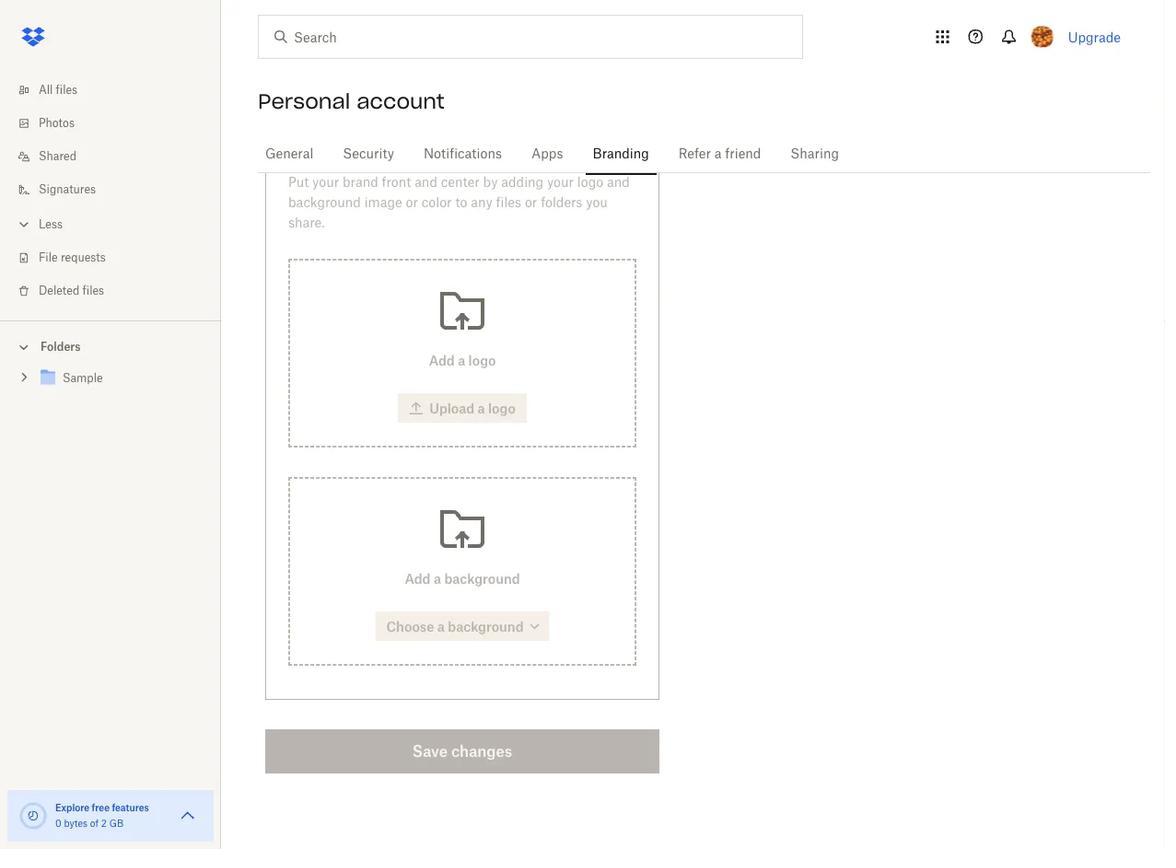 Task type: locate. For each thing, give the bounding box(es) containing it.
background
[[433, 143, 526, 162], [288, 196, 361, 209]]

your
[[323, 143, 357, 162], [313, 176, 339, 189], [547, 176, 574, 189]]

your up brand
[[323, 143, 357, 162]]

logo
[[362, 143, 394, 162], [578, 176, 604, 189]]

tab list containing general
[[258, 129, 1151, 176]]

1 horizontal spatial logo
[[578, 176, 604, 189]]

or
[[406, 196, 418, 209], [525, 196, 538, 209]]

2
[[101, 820, 107, 829]]

logo up you
[[578, 176, 604, 189]]

to
[[456, 196, 468, 209]]

gb
[[109, 820, 124, 829]]

files right all
[[56, 85, 78, 96]]

background inside the "put your brand front and center by adding your logo and background image or color to any files or folders you share."
[[288, 196, 361, 209]]

1 or from the left
[[406, 196, 418, 209]]

refer a friend
[[679, 147, 762, 160]]

color
[[422, 196, 452, 209]]

your for add
[[323, 143, 357, 162]]

refer a friend tab
[[672, 132, 769, 176]]

0 vertical spatial files
[[56, 85, 78, 96]]

files down adding on the left top of page
[[496, 196, 522, 209]]

tab list
[[258, 129, 1151, 176]]

sharing
[[791, 147, 840, 160]]

deleted files link
[[15, 275, 221, 308]]

your right the put
[[313, 176, 339, 189]]

account
[[357, 88, 445, 114]]

any
[[471, 196, 493, 209]]

1 horizontal spatial background
[[433, 143, 526, 162]]

0 horizontal spatial logo
[[362, 143, 394, 162]]

and
[[399, 143, 428, 162], [415, 176, 438, 189], [607, 176, 630, 189]]

adding
[[502, 176, 544, 189]]

shared link
[[15, 140, 221, 173]]

files for all files
[[56, 85, 78, 96]]

2 horizontal spatial files
[[496, 196, 522, 209]]

image
[[365, 196, 403, 209]]

notifications
[[424, 147, 502, 160]]

files right deleted
[[83, 286, 104, 297]]

all
[[39, 85, 53, 96]]

security
[[343, 147, 395, 160]]

0 horizontal spatial or
[[406, 196, 418, 209]]

1 horizontal spatial or
[[525, 196, 538, 209]]

or left the color
[[406, 196, 418, 209]]

file
[[39, 253, 58, 264]]

by
[[483, 176, 498, 189]]

1 horizontal spatial files
[[83, 286, 104, 297]]

1 vertical spatial logo
[[578, 176, 604, 189]]

0 vertical spatial logo
[[362, 143, 394, 162]]

files inside the "put your brand front and center by adding your logo and background image or color to any files or folders you share."
[[496, 196, 522, 209]]

1 vertical spatial background
[[288, 196, 361, 209]]

1 vertical spatial files
[[496, 196, 522, 209]]

background up by
[[433, 143, 526, 162]]

0 horizontal spatial background
[[288, 196, 361, 209]]

sample
[[63, 374, 103, 385]]

or down adding on the left top of page
[[525, 196, 538, 209]]

sample link
[[37, 366, 206, 391]]

logo up brand
[[362, 143, 394, 162]]

you
[[586, 196, 608, 209]]

share.
[[288, 217, 325, 229]]

features
[[112, 802, 149, 814]]

files
[[56, 85, 78, 96], [496, 196, 522, 209], [83, 286, 104, 297]]

a
[[715, 147, 722, 160]]

friend
[[726, 147, 762, 160]]

apps
[[532, 147, 564, 160]]

add
[[288, 143, 318, 162]]

add your logo and background
[[288, 143, 526, 162]]

of
[[90, 820, 99, 829]]

less image
[[15, 215, 33, 234]]

logo inside the "put your brand front and center by adding your logo and background image or color to any files or folders you share."
[[578, 176, 604, 189]]

shared
[[39, 151, 77, 162]]

0 horizontal spatial files
[[56, 85, 78, 96]]

photos link
[[15, 107, 221, 140]]

list
[[0, 63, 221, 321]]

background up the share.
[[288, 196, 361, 209]]

file requests link
[[15, 241, 221, 275]]

deleted
[[39, 286, 80, 297]]

2 vertical spatial files
[[83, 286, 104, 297]]

put
[[288, 176, 309, 189]]

0 vertical spatial background
[[433, 143, 526, 162]]



Task type: describe. For each thing, give the bounding box(es) containing it.
personal
[[258, 88, 350, 114]]

all files
[[39, 85, 78, 96]]

upgrade
[[1069, 29, 1122, 45]]

center
[[441, 176, 480, 189]]

folders
[[541, 196, 583, 209]]

bytes
[[64, 820, 88, 829]]

and up the color
[[415, 176, 438, 189]]

Search text field
[[294, 27, 765, 47]]

general tab
[[258, 132, 321, 176]]

quota usage element
[[18, 802, 48, 831]]

0
[[55, 820, 61, 829]]

general
[[265, 147, 314, 160]]

2 or from the left
[[525, 196, 538, 209]]

front
[[382, 176, 411, 189]]

requests
[[61, 253, 106, 264]]

refer
[[679, 147, 711, 160]]

put your brand front and center by adding your logo and background image or color to any files or folders you share.
[[288, 176, 630, 229]]

sharing tab
[[784, 132, 847, 176]]

photos
[[39, 118, 75, 129]]

and down 'branding'
[[607, 176, 630, 189]]

dropbox image
[[15, 18, 52, 55]]

folders
[[41, 340, 81, 354]]

explore
[[55, 802, 90, 814]]

folders button
[[0, 333, 221, 360]]

apps tab
[[524, 132, 571, 176]]

personal account
[[258, 88, 445, 114]]

and up front
[[399, 143, 428, 162]]

file requests
[[39, 253, 106, 264]]

list containing all files
[[0, 63, 221, 321]]

signatures
[[39, 184, 96, 195]]

free
[[92, 802, 110, 814]]

all files link
[[15, 74, 221, 107]]

upgrade link
[[1069, 29, 1122, 45]]

branding
[[593, 147, 650, 160]]

signatures link
[[15, 173, 221, 206]]

deleted files
[[39, 286, 104, 297]]

brand
[[343, 176, 379, 189]]

your up folders
[[547, 176, 574, 189]]

notifications tab
[[417, 132, 510, 176]]

your for put
[[313, 176, 339, 189]]

less
[[39, 219, 63, 230]]

branding tab
[[586, 132, 657, 176]]

files for deleted files
[[83, 286, 104, 297]]

account menu image
[[1032, 26, 1054, 48]]

security tab
[[336, 132, 402, 176]]

explore free features 0 bytes of 2 gb
[[55, 802, 149, 829]]



Task type: vqa. For each thing, say whether or not it's contained in the screenshot.
SECURITY tab
yes



